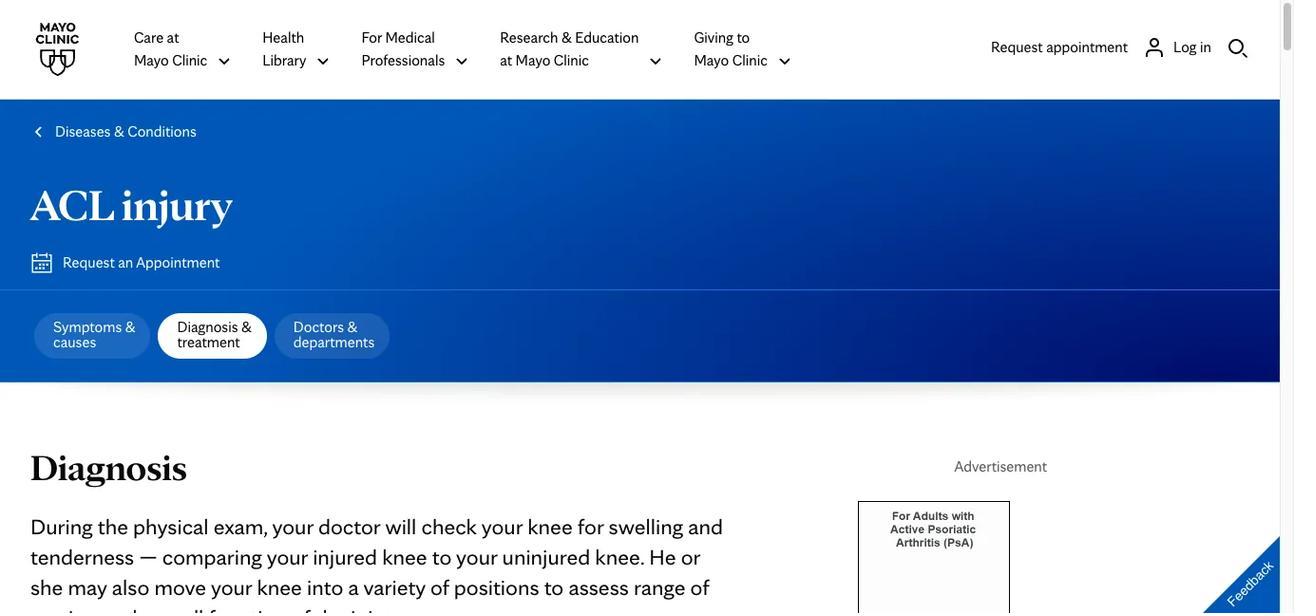 Task type: describe. For each thing, give the bounding box(es) containing it.
mayo for giving to mayo clinic
[[694, 51, 729, 69]]

1 vertical spatial to
[[432, 544, 452, 571]]

injured
[[313, 544, 377, 571]]

research
[[500, 29, 558, 47]]

acl injury link
[[30, 177, 232, 231]]

health
[[263, 29, 304, 47]]

care at mayo clinic
[[134, 29, 208, 69]]

advertisement region
[[859, 502, 1144, 614]]

exam,
[[214, 514, 268, 541]]

& for doctors
[[347, 318, 358, 336]]

symptoms
[[53, 318, 122, 336]]

your up function at bottom left
[[211, 574, 252, 601]]

mayo for care at mayo clinic
[[134, 51, 169, 69]]

causes
[[53, 334, 96, 352]]

health library
[[263, 29, 306, 69]]

Request appointment text field
[[991, 36, 1128, 58]]

departments
[[293, 334, 375, 352]]

check
[[421, 514, 477, 541]]

physical
[[133, 514, 209, 541]]

a
[[348, 574, 359, 601]]

1 horizontal spatial knee
[[382, 544, 427, 571]]

diseases & conditions link
[[27, 119, 200, 145]]

doctors & departments
[[293, 318, 375, 352]]

uninjured
[[502, 544, 590, 571]]

for medical professionals
[[362, 29, 445, 69]]

tenderness
[[30, 544, 134, 571]]

symptoms & causes
[[53, 318, 135, 352]]

swelling
[[609, 514, 684, 541]]

function
[[209, 604, 287, 614]]

& for symptoms
[[125, 318, 135, 336]]

1 horizontal spatial of
[[431, 574, 449, 601]]

2 horizontal spatial of
[[691, 574, 709, 601]]

feedback button
[[1187, 521, 1294, 614]]

doctors
[[293, 318, 344, 336]]

positions
[[454, 574, 539, 601]]

acl injury
[[30, 177, 232, 231]]

into
[[307, 574, 343, 601]]

for medical professionals button
[[362, 26, 470, 73]]

doctor
[[318, 514, 380, 541]]

0 vertical spatial the
[[98, 514, 128, 541]]

2 vertical spatial to
[[544, 574, 564, 601]]

request for request appointment
[[991, 38, 1043, 56]]

giving to mayo clinic
[[694, 29, 768, 69]]

clinic inside research & education at mayo clinic
[[554, 51, 589, 69]]

research & education at mayo clinic button
[[500, 26, 664, 73]]

0 horizontal spatial and
[[102, 604, 137, 614]]

he
[[649, 544, 676, 571]]

move
[[154, 574, 206, 601]]

during
[[30, 514, 93, 541]]

request an appointment link
[[27, 248, 224, 278]]

appointment
[[1047, 38, 1128, 56]]

log in link
[[1143, 36, 1212, 58]]

motion
[[30, 604, 98, 614]]

clinic for giving to mayo clinic
[[732, 51, 768, 69]]

& for diagnosis
[[241, 318, 252, 336]]

mayo inside research & education at mayo clinic
[[516, 51, 551, 69]]

—
[[139, 544, 157, 571]]

she
[[30, 574, 63, 601]]

care at mayo clinic button
[[134, 26, 232, 73]]

log in
[[1174, 38, 1212, 56]]

for
[[362, 29, 382, 47]]

giving to mayo clinic button
[[694, 26, 793, 73]]



Task type: locate. For each thing, give the bounding box(es) containing it.
feedback
[[1225, 559, 1277, 611]]

& for research
[[562, 29, 572, 47]]

overall
[[142, 604, 204, 614]]

acl injury main content
[[0, 100, 1280, 614]]

2 mayo from the left
[[516, 51, 551, 69]]

the down into
[[315, 604, 346, 614]]

2 horizontal spatial mayo
[[694, 51, 729, 69]]

also
[[112, 574, 149, 601]]

diagnosis
[[177, 318, 238, 336], [30, 445, 187, 489]]

2 menu item from the left
[[271, 306, 394, 367]]

request for request an appointment
[[63, 254, 115, 272]]

clinic up conditions
[[172, 51, 208, 69]]

of right variety
[[431, 574, 449, 601]]

& for diseases
[[114, 123, 124, 141]]

and
[[688, 514, 723, 541], [102, 604, 137, 614]]

& inside research & education at mayo clinic
[[562, 29, 572, 47]]

knee.
[[595, 544, 645, 571]]

the
[[98, 514, 128, 541], [315, 604, 346, 614]]

&
[[562, 29, 572, 47], [114, 123, 124, 141], [125, 318, 135, 336], [241, 318, 252, 336], [347, 318, 358, 336]]

at down research
[[500, 51, 512, 69]]

1 mayo from the left
[[134, 51, 169, 69]]

your right exam,
[[272, 514, 313, 541]]

0 vertical spatial knee
[[528, 514, 573, 541]]

1 clinic from the left
[[172, 51, 208, 69]]

in
[[1200, 38, 1212, 56]]

for
[[578, 514, 604, 541]]

will
[[385, 514, 417, 541]]

& right research
[[562, 29, 572, 47]]

range
[[634, 574, 686, 601]]

diagnosis inside diagnosis & treatment
[[177, 318, 238, 336]]

0 horizontal spatial at
[[167, 29, 179, 47]]

diseases & conditions
[[55, 123, 197, 141]]

0 horizontal spatial clinic
[[172, 51, 208, 69]]

clinic inside giving to mayo clinic
[[732, 51, 768, 69]]

joint.
[[351, 604, 397, 614]]

menu bar inside the acl injury main content
[[8, 306, 394, 367]]

request left appointment
[[991, 38, 1043, 56]]

comparing
[[162, 544, 262, 571]]

treatment
[[177, 334, 240, 352]]

1 horizontal spatial and
[[688, 514, 723, 541]]

& right treatment on the bottom of the page
[[241, 318, 252, 336]]

0 horizontal spatial mayo
[[134, 51, 169, 69]]

request inside text field
[[991, 38, 1043, 56]]

advertisement
[[955, 458, 1047, 476]]

1 horizontal spatial menu item
[[271, 306, 394, 367]]

0 vertical spatial request
[[991, 38, 1043, 56]]

and down also
[[102, 604, 137, 614]]

log
[[1174, 38, 1197, 56]]

to down check
[[432, 544, 452, 571]]

diagnosis & treatment
[[177, 318, 252, 352]]

assess
[[569, 574, 629, 601]]

request
[[991, 38, 1043, 56], [63, 254, 115, 272]]

of down into
[[292, 604, 310, 614]]

diseases
[[55, 123, 111, 141]]

to down uninjured
[[544, 574, 564, 601]]

or
[[681, 544, 700, 571]]

knee up function at bottom left
[[257, 574, 302, 601]]

1 horizontal spatial to
[[544, 574, 564, 601]]

3 clinic from the left
[[732, 51, 768, 69]]

1 menu item from the left
[[30, 306, 154, 367]]

menu item containing doctors &
[[271, 306, 394, 367]]

at inside research & education at mayo clinic
[[500, 51, 512, 69]]

mayo inside care at mayo clinic
[[134, 51, 169, 69]]

menu item containing symptoms &
[[30, 306, 154, 367]]

& inside doctors & departments
[[347, 318, 358, 336]]

mayo down giving
[[694, 51, 729, 69]]

diagnosis for diagnosis
[[30, 445, 187, 489]]

care
[[134, 29, 164, 47]]

1 vertical spatial diagnosis
[[30, 445, 187, 489]]

mayo clinic home page image
[[30, 23, 84, 76]]

an
[[118, 254, 133, 272]]

menu bar
[[8, 306, 394, 367]]

clinic for care at mayo clinic
[[172, 51, 208, 69]]

conditions
[[128, 123, 197, 141]]

library
[[263, 51, 306, 69]]

appointment
[[136, 254, 220, 272]]

1 vertical spatial at
[[500, 51, 512, 69]]

request appointment link
[[991, 36, 1128, 58]]

at right 'care'
[[167, 29, 179, 47]]

2 horizontal spatial knee
[[528, 514, 573, 541]]

& right diseases
[[114, 123, 124, 141]]

knee up uninjured
[[528, 514, 573, 541]]

your up into
[[267, 544, 308, 571]]

1 vertical spatial the
[[315, 604, 346, 614]]

at inside care at mayo clinic
[[167, 29, 179, 47]]

health library button
[[263, 26, 331, 73]]

at
[[167, 29, 179, 47], [500, 51, 512, 69]]

request left the an
[[63, 254, 115, 272]]

0 horizontal spatial knee
[[257, 574, 302, 601]]

your right check
[[482, 514, 523, 541]]

0 horizontal spatial the
[[98, 514, 128, 541]]

diagnosis for diagnosis & treatment
[[177, 318, 238, 336]]

medical
[[385, 29, 435, 47]]

0 vertical spatial to
[[737, 29, 750, 47]]

& right symptoms
[[125, 318, 135, 336]]

your
[[272, 514, 313, 541], [482, 514, 523, 541], [267, 544, 308, 571], [456, 544, 497, 571], [211, 574, 252, 601]]

education
[[575, 29, 639, 47]]

0 horizontal spatial menu item
[[30, 306, 154, 367]]

Log in text field
[[1174, 36, 1212, 58]]

menu item
[[30, 306, 154, 367], [271, 306, 394, 367]]

2 horizontal spatial clinic
[[732, 51, 768, 69]]

request an appointment
[[63, 254, 220, 272]]

of
[[431, 574, 449, 601], [691, 574, 709, 601], [292, 604, 310, 614]]

request inside the acl injury main content
[[63, 254, 115, 272]]

injury
[[121, 177, 232, 231]]

1 horizontal spatial at
[[500, 51, 512, 69]]

to inside giving to mayo clinic
[[737, 29, 750, 47]]

& inside symptoms & causes
[[125, 318, 135, 336]]

clinic
[[172, 51, 208, 69], [554, 51, 589, 69], [732, 51, 768, 69]]

mayo down research
[[516, 51, 551, 69]]

1 horizontal spatial clinic
[[554, 51, 589, 69]]

1 vertical spatial knee
[[382, 544, 427, 571]]

to
[[737, 29, 750, 47], [432, 544, 452, 571], [544, 574, 564, 601]]

research & education at mayo clinic
[[500, 29, 639, 69]]

3 mayo from the left
[[694, 51, 729, 69]]

and up or
[[688, 514, 723, 541]]

1 horizontal spatial request
[[991, 38, 1043, 56]]

0 vertical spatial and
[[688, 514, 723, 541]]

1 horizontal spatial the
[[315, 604, 346, 614]]

menu bar containing symptoms &
[[8, 306, 394, 367]]

2 vertical spatial knee
[[257, 574, 302, 601]]

knee down "will"
[[382, 544, 427, 571]]

mayo
[[134, 51, 169, 69], [516, 51, 551, 69], [694, 51, 729, 69]]

variety
[[364, 574, 426, 601]]

your up positions
[[456, 544, 497, 571]]

giving
[[694, 29, 734, 47]]

clinic down giving
[[732, 51, 768, 69]]

mayo inside giving to mayo clinic
[[694, 51, 729, 69]]

0 horizontal spatial request
[[63, 254, 115, 272]]

0 horizontal spatial of
[[292, 604, 310, 614]]

during the physical exam, your doctor will check your knee for swelling and tenderness — comparing your injured knee to your uninjured knee. he or she may also move your knee into a variety of positions to assess range of motion and overall function of the joint.
[[30, 514, 723, 614]]

the up tenderness
[[98, 514, 128, 541]]

professionals
[[362, 51, 445, 69]]

0 horizontal spatial to
[[432, 544, 452, 571]]

1 vertical spatial and
[[102, 604, 137, 614]]

2 horizontal spatial to
[[737, 29, 750, 47]]

clinic inside care at mayo clinic
[[172, 51, 208, 69]]

1 vertical spatial request
[[63, 254, 115, 272]]

0 vertical spatial diagnosis
[[177, 318, 238, 336]]

diagnosis down appointment at left
[[177, 318, 238, 336]]

diagnosis up during
[[30, 445, 187, 489]]

request appointment
[[991, 38, 1128, 56]]

1 horizontal spatial mayo
[[516, 51, 551, 69]]

may
[[68, 574, 107, 601]]

& right 'doctors'
[[347, 318, 358, 336]]

knee
[[528, 514, 573, 541], [382, 544, 427, 571], [257, 574, 302, 601]]

2 clinic from the left
[[554, 51, 589, 69]]

& inside diagnosis & treatment
[[241, 318, 252, 336]]

of down or
[[691, 574, 709, 601]]

acl
[[30, 177, 114, 231]]

clinic down education
[[554, 51, 589, 69]]

0 vertical spatial at
[[167, 29, 179, 47]]

to right giving
[[737, 29, 750, 47]]

mayo down 'care'
[[134, 51, 169, 69]]



Task type: vqa. For each thing, say whether or not it's contained in the screenshot.
call
no



